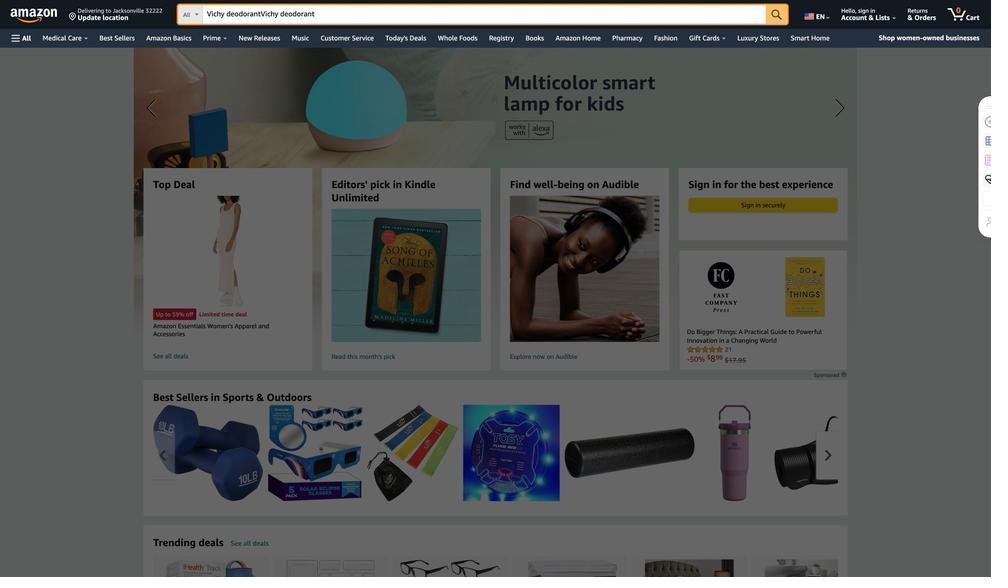 Task type: vqa. For each thing, say whether or not it's contained in the screenshot.
Pei
no



Task type: locate. For each thing, give the bounding box(es) containing it.
vtopmart clear plastic drawer organizers set image
[[286, 560, 375, 578]]

Search Amazon text field
[[203, 5, 766, 24]]

aojezor toilet paper holder stand, small bathroom storage cabint image
[[765, 560, 853, 578]]

ihealth track smart upper arm blood pressure monitor with wide range cuff that fits standard to large adult arms,... image
[[165, 560, 257, 578]]

tosy flying ring - 12 leds, super bright, soft, auto light up, safe, waterproof, lightweight frisbee, cool birthday,... image
[[463, 405, 560, 502]]

amazon basics 1/2-inch extra thick exercise yoga mat image
[[774, 416, 904, 491]]

None search field
[[178, 5, 788, 25]]

list
[[153, 405, 991, 502], [153, 556, 991, 578]]

fit simplify resistance loop exercise bands with instruction guide and carry bag, set of 5 image
[[367, 405, 458, 502]]

1 vertical spatial list
[[153, 556, 991, 578]]

mellanni bed sheet set image
[[645, 560, 734, 578]]

editors' pick for march in kindle unlimited: the song of achilles by madeline miller image
[[323, 209, 489, 342]]

None submit
[[766, 5, 788, 24]]

0 vertical spatial list
[[153, 405, 991, 502]]

none submit inside search field
[[766, 5, 788, 24]]

main content
[[0, 48, 991, 578]]

amazon basics easy grip workout dumbbell, neoprene coated, various sets and weights available image
[[153, 405, 263, 502]]



Task type: describe. For each thing, give the bounding box(es) containing it.
navigation navigation
[[0, 0, 991, 48]]

amazon basics high-density round foam roller for exercise, massage, muscle recovery image
[[564, 429, 695, 479]]

amazon image
[[11, 9, 57, 23]]

amazon essentials women's apparel and accessories image
[[212, 196, 243, 307]]

1 list from the top
[[153, 405, 991, 502]]

saferest mattress protector college dorm room, new home, first apartment essentials - cotton, waterproof mattress cover... image
[[522, 560, 618, 578]]

gaoye 5-pack reading glasses blue light blocking, spring hinge readers for women men anti glare filter lightweight... image
[[400, 560, 501, 578]]

stanley iceflow stainless steel tumbler with straw, vacuum insulated water bottle for home, office or car, reusable cup... image
[[718, 405, 751, 502]]

solar eclipse glasses approved 2024, (5 pack) ce and iso certified solar eclipse observation glasses, safe shades for... image
[[268, 405, 363, 502]]

2 list from the top
[[153, 556, 991, 578]]

multicolor smart lamp for kids. works with alexa. image
[[134, 48, 857, 337]]

none search field inside navigation navigation
[[178, 5, 788, 25]]

a woman with headphones listens to audible. image
[[493, 196, 676, 342]]



